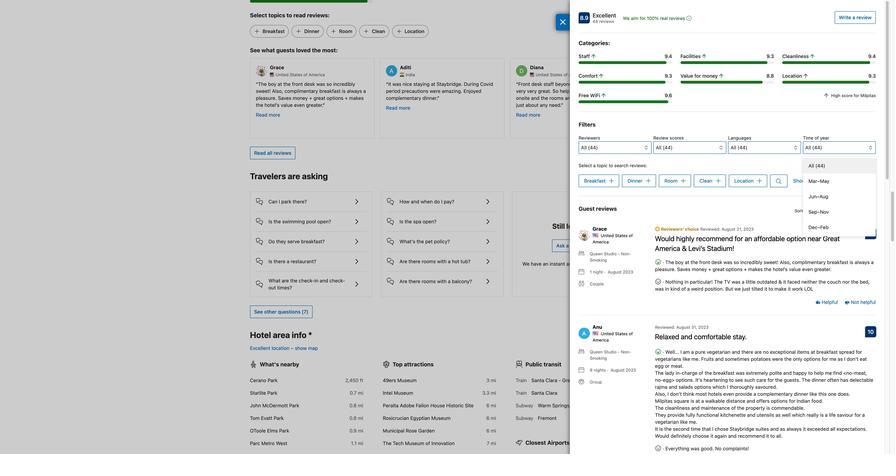 Task type: describe. For each thing, give the bounding box(es) containing it.
asking
[[302, 171, 328, 181]]

is for is the swimming pool open?
[[269, 219, 272, 224]]

for up the eat
[[856, 349, 863, 355]]

1 vertical spatial location
[[783, 73, 803, 79]]

select topics to read reviews:
[[250, 12, 330, 18]]

airports
[[548, 439, 570, 446]]

1 vertical spatial as
[[776, 412, 781, 418]]

reviews left by:
[[805, 208, 820, 213]]

6 for municipal rose garden
[[487, 428, 490, 434]]

all for reviewers
[[582, 145, 587, 150]]

park for evatt
[[274, 415, 284, 421]]

all (44) up mar–may
[[809, 163, 826, 169]]

neither
[[802, 279, 818, 285]]

" for " it was nice staying at staybridge. during covid period precautions were amazing. enjoyed complementary dinner.
[[386, 81, 388, 87]]

for right score
[[854, 93, 860, 98]]

the down happy
[[802, 377, 811, 383]]

museum up intel museum
[[398, 377, 417, 383]]

was inside the boy at the front desk was so incredibly sweet! also, complimentary breakfast is always a pleasure. saves money + great options + makes the hotel's value even greater.
[[724, 259, 733, 265]]

write a review button
[[835, 11, 876, 24]]

and up guests.
[[784, 370, 792, 376]]

to left read
[[287, 12, 292, 18]]

search
[[615, 163, 629, 168]]

the left tech
[[383, 440, 392, 446]]

read more button for the boy at the front desk was so incredibly sweet! also, complimentary breakfast is always a pleasure. saves money + great options + makes the hotel's value even greater.
[[256, 111, 280, 118]]

rooms for are there rooms with a hot tub?
[[422, 259, 436, 264]]

all (44) button for review scores
[[654, 141, 727, 154]]

1 night · august 2023
[[590, 270, 634, 274]]

is there a restaurant? button
[[256, 252, 367, 266]]

august right "nights"
[[611, 368, 625, 373]]

9.4 for cleanliness
[[869, 53, 876, 59]]

2023 right 21,
[[744, 227, 754, 232]]

what
[[262, 47, 275, 53]]

sep–nov
[[809, 209, 830, 215]]

see inside button
[[254, 309, 263, 315]]

what's for what's nearby
[[260, 361, 279, 368]]

museum down rose
[[405, 440, 425, 446]]

1 vertical spatial breakfast
[[585, 178, 606, 184]]

they
[[276, 239, 286, 244]]

the down the egg
[[656, 370, 664, 376]]

america down "anu"
[[593, 338, 609, 342]]

loved
[[296, 47, 311, 53]]

& inside nothing in particular! the tv was a little outdated & it faced neither the couch nor the bed, was in kind of a weird position. but we just tilted it to make it work lol
[[779, 279, 782, 285]]

were inside " it was nice staying at staybridge. during covid period precautions were amazing. enjoyed complementary dinner.
[[430, 88, 441, 94]]

complimentary inside the boy at the front desk was so incredibly sweet! also, complimentary breakfast is always a pleasure. saves money + great options + makes the hotel's value even greater.
[[793, 259, 826, 265]]

for right 'saviour'
[[855, 412, 862, 418]]

by:
[[821, 208, 827, 213]]

instant
[[550, 261, 565, 267]]

see left what
[[250, 47, 260, 53]]

museum down house
[[432, 415, 451, 421]]

complimentary inside " the boy at the front desk was so incredibly sweet! also, complimentary breakfast is always a pleasure. saves money + great options + makes the hotel's value even greater.
[[285, 88, 318, 94]]

i left am
[[681, 349, 682, 355]]

reviews right real
[[670, 16, 686, 21]]

park right cerano
[[268, 377, 278, 383]]

otoole
[[250, 428, 266, 434]]

united down diana
[[536, 72, 549, 77]]

at right "square"
[[696, 398, 700, 404]]

reviews up travelers are asking
[[274, 150, 292, 156]]

0 horizontal spatial don't
[[671, 391, 682, 397]]

it's
[[696, 377, 703, 383]]

night
[[593, 270, 603, 274]]

this is a carousel with rotating slides. it displays featured reviews of the property. use the next and previous buttons to navigate. region
[[245, 55, 641, 141]]

pleasure. inside " the boy at the front desk was so incredibly sweet! also, complimentary breakfast is always a pleasure. saves money + great options + makes the hotel's value even greater.
[[256, 95, 277, 101]]

answer
[[567, 261, 583, 267]]

desk inside the boy at the front desk was so incredibly sweet! also, complimentary breakfast is always a pleasure. saves money + great options + makes the hotel's value even greater.
[[712, 259, 723, 265]]

hotel's inside " the boy at the front desk was so incredibly sweet! also, complimentary breakfast is always a pleasure. saves money + great options + makes the hotel's value even greater.
[[265, 102, 280, 108]]

united down guest reviews
[[601, 233, 614, 238]]

availability for travelers are asking
[[606, 174, 631, 180]]

time
[[691, 426, 701, 432]]

1 check- from the left
[[299, 278, 315, 284]]

money inside " the boy at the front desk was so incredibly sweet! also, complimentary breakfast is always a pleasure. saves money + great options + makes the hotel's value even greater.
[[293, 95, 308, 101]]

functional
[[697, 412, 719, 418]]

0.9 mi
[[350, 428, 364, 434]]

0 vertical spatial like
[[683, 356, 691, 362]]

" for amazing.
[[438, 95, 440, 101]]

couple
[[590, 281, 604, 286]]

time of year
[[804, 135, 830, 140]]

rooms for are there rooms with a balcony?
[[422, 278, 436, 284]]

clara for santa clara - great america
[[546, 377, 558, 383]]

6 for rosicrucian egyptian museum
[[487, 415, 490, 421]]

more for great.
[[529, 112, 541, 118]]

write a review
[[840, 15, 872, 20]]

to left see at right
[[730, 377, 734, 383]]

pay?
[[444, 199, 455, 204]]

0.8 mi for john mcdermott park
[[350, 403, 364, 408]]

nice
[[403, 81, 412, 87]]

1 vertical spatial me.
[[689, 419, 698, 425]]

are for are there rooms with a balcony?
[[400, 278, 408, 284]]

always inside the boy at the front desk was so incredibly sweet! also, complimentary breakfast is always a pleasure. saves money + great options + makes the hotel's value even greater.
[[855, 259, 870, 265]]

starlite park
[[250, 390, 278, 396]]

nights
[[594, 368, 606, 373]]

makes inside " the boy at the front desk was so incredibly sweet! also, complimentary breakfast is always a pleasure. saves money + great options + makes the hotel's value even greater.
[[349, 95, 364, 101]]

0 vertical spatial dinner
[[304, 28, 320, 34]]

nor
[[843, 279, 850, 285]]

7 mi
[[487, 440, 496, 446]]

united states of america up " the boy at the front desk was so incredibly sweet! also, complimentary breakfast is always a pleasure. saves money + great options + makes the hotel's value even greater.
[[276, 72, 325, 77]]

9.3 for comfort
[[665, 73, 673, 79]]

read for " front desk staff beyond excellent. food staff very very great. so helpful to have the laundry onsite and the rooms are very well equipped for just about any need.
[[516, 112, 528, 118]]

in inside what are the check-in and check- out times?
[[315, 278, 319, 284]]

square
[[674, 398, 690, 404]]

saves inside the boy at the front desk was so incredibly sweet! also, complimentary breakfast is always a pleasure. saves money + great options + makes the hotel's value even greater.
[[678, 266, 691, 272]]

we for we have an instant answer to most questions
[[523, 261, 530, 267]]

park for elms
[[279, 428, 289, 434]]

1 vertical spatial an
[[543, 261, 549, 267]]

it up make
[[784, 279, 787, 285]]

most inside well... i am a pure vegetarian and there are no exceptional items at breakfast spread for vegetarians like me. fruits and sometimes potatoes were the only options for me as i don't eat egg or meat. the lady in-charge of the breakfast was extremely polite and happy to help me find <no-meat, no-egg> options. it's heartening to see such care for the guests. the dinner often has delectable rajma and salads options which i thoroughly savoured. also, i don't think most hotels even provide a complementary dinner like this one does. milpitas square is at a walkable distance and offers options for indian food. the cleanliness and maintenance of the property is commendable. they provide fully functional kitchenette and utensils as well which really is a life saviour for a vegetarian like me. it is the second time that i chose staybridge suites and as always it exceeded all expectations. would definitely choose it again and recommend it to all.
[[696, 391, 707, 397]]

is the spa open?
[[400, 219, 437, 224]]

1.1 mi
[[351, 440, 364, 446]]

grace for aditi
[[270, 65, 284, 70]]

high
[[832, 93, 841, 98]]

to inside nothing in particular! the tv was a little outdated & it faced neither the couch nor the bed, was in kind of a weird position. but we just tilted it to make it work lol
[[769, 286, 774, 292]]

and right how
[[411, 199, 420, 204]]

more for precautions
[[399, 105, 411, 111]]

when
[[421, 199, 433, 204]]

options inside " the boy at the front desk was so incredibly sweet! also, complimentary breakfast is always a pleasure. saves money + great options + makes the hotel's value even greater.
[[327, 95, 344, 101]]

read all reviews button
[[250, 147, 296, 159]]

really
[[807, 412, 819, 418]]

mi for municipal rose garden
[[491, 428, 496, 434]]

it left work
[[788, 286, 791, 292]]

incredibly inside " the boy at the front desk was so incredibly sweet! also, complimentary breakfast is always a pleasure. saves money + great options + makes the hotel's value even greater.
[[333, 81, 355, 87]]

it inside well... i am a pure vegetarian and there are no exceptional items at breakfast spread for vegetarians like me. fruits and sometimes potatoes were the only options for me as i don't eat egg or meat. the lady in-charge of the breakfast was extremely polite and happy to help me find <no-meat, no-egg> options. it's heartening to see such care for the guests. the dinner often has delectable rajma and salads options which i thoroughly savoured. also, i don't think most hotels even provide a complementary dinner like this one does. milpitas square is at a walkable distance and offers options for indian food. the cleanliness and maintenance of the property is commendable. they provide fully functional kitchenette and utensils as well which really is a life saviour for a vegetarian like me. it is the second time that i chose staybridge suites and as always it exceeded all expectations. would definitely choose it again and recommend it to all.
[[656, 426, 658, 432]]

how and when do i pay?
[[400, 199, 455, 204]]

1 horizontal spatial questions
[[603, 261, 625, 267]]

guest
[[579, 205, 595, 212]]

sweet! inside the boy at the front desk was so incredibly sweet! also, complimentary breakfast is always a pleasure. saves money + great options + makes the hotel's value even greater.
[[764, 259, 779, 265]]

value for money
[[681, 73, 718, 79]]

united states of america up beyond
[[536, 72, 585, 77]]

america down 9
[[576, 377, 595, 383]]

and down egg> at the right
[[669, 384, 678, 390]]

can i park there?
[[269, 199, 307, 204]]

0 horizontal spatial very
[[516, 88, 526, 94]]

0 vertical spatial don't
[[847, 356, 859, 362]]

reviewed: for reviewed: august 21, 2023
[[701, 227, 721, 232]]

would inside would highly recommend for an affordable option near great america & levi's stadium!
[[656, 234, 675, 243]]

1 horizontal spatial very
[[527, 88, 537, 94]]

show more button
[[794, 175, 819, 187]]

question
[[571, 243, 591, 249]]

in-
[[676, 370, 682, 376]]

excellent 44 reviews
[[593, 12, 617, 24]]

even inside " the boy at the front desk was so incredibly sweet! also, complimentary breakfast is always a pleasure. saves money + great options + makes the hotel's value even greater.
[[294, 102, 305, 108]]

i down the heartening
[[728, 384, 729, 390]]

do
[[269, 239, 275, 244]]

public
[[526, 361, 543, 368]]

· everything was good. no complaints!
[[662, 446, 750, 451]]

how
[[400, 199, 410, 204]]

availability for hotel area info *
[[606, 333, 631, 338]]

united states of america image
[[530, 73, 535, 77]]

that
[[702, 426, 711, 432]]

are inside what are the check-in and check- out times?
[[282, 278, 289, 284]]

greater. inside the boy at the front desk was so incredibly sweet! also, complimentary breakfast is always a pleasure. saves money + great options + makes the hotel's value even greater.
[[815, 266, 832, 272]]

(44) for reviewers
[[588, 145, 598, 150]]

scored 10 element for relaxed and comfortable stay.
[[866, 326, 877, 337]]

mi for parc metro west
[[358, 440, 364, 446]]

couch
[[828, 279, 842, 285]]

united right united states of america image
[[276, 72, 289, 77]]

for up help
[[822, 356, 829, 362]]

2023 right 31,
[[699, 325, 709, 330]]

0 horizontal spatial free wifi 9.6 meter
[[250, 0, 373, 3]]

beyond
[[556, 81, 572, 87]]

at right the items
[[811, 349, 816, 355]]

and up the all.
[[771, 426, 779, 432]]

during
[[464, 81, 479, 87]]

i right do
[[441, 199, 443, 204]]

how and when do i pay? button
[[387, 192, 498, 206]]

clara for santa clara
[[546, 390, 558, 396]]

value for money 8.8 meter
[[681, 81, 775, 84]]

a inside " the boy at the front desk was so incredibly sweet! also, complimentary breakfast is always a pleasure. saves money + great options + makes the hotel's value even greater.
[[364, 88, 366, 94]]

is inside " the boy at the front desk was so incredibly sweet! also, complimentary breakfast is always a pleasure. saves money + great options + makes the hotel's value even greater.
[[342, 88, 346, 94]]

breakfast?
[[301, 239, 325, 244]]

are left the asking
[[288, 171, 300, 181]]

scored 10 element for would highly recommend for an affordable option near great america & levi's stadium!
[[866, 228, 877, 239]]

it left the exceeded
[[804, 426, 806, 432]]

fruits
[[702, 356, 714, 362]]

hotel's inside the boy at the front desk was so incredibly sweet! also, complimentary breakfast is always a pleasure. saves money + great options + makes the hotel's value even greater.
[[773, 266, 788, 272]]

2 vertical spatial like
[[681, 419, 688, 425]]

was inside " it was nice staying at staybridge. during covid period precautions were amazing. enjoyed complementary dinner.
[[393, 81, 402, 87]]

9.3 for location
[[869, 73, 876, 79]]

1 vertical spatial reviews:
[[630, 163, 648, 168]]

1 vertical spatial vegetarian
[[656, 419, 679, 425]]

the inside 'button'
[[417, 239, 424, 244]]

and inside the " front desk staff beyond excellent. food staff very very great. so helpful to have the laundry onsite and the rooms are very well equipped for just about any need.
[[532, 95, 540, 101]]

august right night
[[608, 270, 622, 274]]

2 horizontal spatial in
[[685, 279, 689, 285]]

need.
[[550, 102, 562, 108]]

does.
[[838, 391, 851, 397]]

was inside " the boy at the front desk was so incredibly sweet! also, complimentary breakfast is always a pleasure. saves money + great options + makes the hotel's value even greater.
[[317, 81, 325, 87]]

cleanliness 9.4 meter
[[783, 61, 876, 64]]

for up commendable.
[[790, 398, 796, 404]]

2023 right night
[[623, 270, 634, 274]]

there for are there rooms with a hot tub?
[[409, 259, 421, 264]]

to right topic
[[609, 163, 614, 168]]

hotel
[[250, 330, 271, 340]]

0.8 for john mcdermott park
[[350, 403, 357, 408]]

even inside the boy at the front desk was so incredibly sweet! also, complimentary breakfast is always a pleasure. saves money + great options + makes the hotel's value even greater.
[[803, 266, 813, 272]]

at inside the boy at the front desk was so incredibly sweet! also, complimentary breakfast is always a pleasure. saves money + great options + makes the hotel's value even greater.
[[685, 259, 690, 265]]

i down rajma
[[668, 391, 669, 397]]

ask
[[557, 243, 565, 249]]

free
[[579, 93, 589, 98]]

bed,
[[860, 279, 870, 285]]

chose
[[715, 426, 729, 432]]

america up excellent.
[[569, 72, 585, 77]]

all (44) for languages
[[731, 145, 748, 150]]

to left help
[[809, 370, 813, 376]]

america inside would highly recommend for an affordable option near great america & levi's stadium!
[[656, 244, 681, 252]]

so inside " the boy at the front desk was so incredibly sweet! also, complimentary breakfast is always a pleasure. saves money + great options + makes the hotel's value even greater.
[[327, 81, 332, 87]]

parc
[[250, 440, 260, 446]]

helpful inside the " front desk staff beyond excellent. food staff very very great. so helpful to have the laundry onsite and the rooms are very well equipped for just about any need.
[[560, 88, 576, 94]]

and right again
[[729, 433, 737, 439]]

laundry
[[603, 88, 620, 94]]

america right the question
[[593, 239, 609, 244]]

" front desk staff beyond excellent. food staff very very great. so helpful to have the laundry onsite and the rooms are very well equipped for just about any need.
[[516, 81, 624, 108]]

definitely
[[671, 433, 692, 439]]

0 vertical spatial location
[[405, 28, 425, 34]]

united down "anu"
[[601, 331, 614, 336]]

mi for intel museum
[[491, 390, 496, 396]]

0 vertical spatial milpitas
[[861, 93, 876, 98]]

6 mi for municipal rose garden
[[487, 428, 496, 434]]

0.8 mi for tom evatt park
[[350, 415, 364, 421]]

0 vertical spatial which
[[713, 384, 726, 390]]

read more for " the boy at the front desk was so incredibly sweet! also, complimentary breakfast is always a pleasure. saves money + great options + makes the hotel's value even greater.
[[256, 112, 280, 118]]

just inside nothing in particular! the tv was a little outdated & it faced neither the couch nor the bed, was in kind of a weird position. but we just tilted it to make it work lol
[[743, 286, 751, 292]]

train for santa clara - great america
[[516, 377, 527, 383]]

is for is the spa open?
[[400, 219, 404, 224]]

1 vertical spatial like
[[810, 391, 818, 397]]

more for sweet!
[[269, 112, 280, 118]]

is for is there a restaurant?
[[269, 259, 272, 264]]

potatoes
[[751, 356, 771, 362]]

well inside the " front desk staff beyond excellent. food staff very very great. so helpful to have the laundry onsite and the rooms are very well equipped for just about any need.
[[585, 95, 594, 101]]

0 vertical spatial me
[[830, 356, 837, 362]]

also, inside well... i am a pure vegetarian and there are no exceptional items at breakfast spread for vegetarians like me. fruits and sometimes potatoes were the only options for me as i don't eat egg or meat. the lady in-charge of the breakfast was extremely polite and happy to help me find <no-meat, no-egg> options. it's heartening to see such care for the guests. the dinner often has delectable rajma and salads options which i thoroughly savoured. also, i don't think most hotels even provide a complementary dinner like this one does. milpitas square is at a walkable distance and offers options for indian food. the cleanliness and maintenance of the property is commendable. they provide fully functional kitchenette and utensils as well which really is a life saviour for a vegetarian like me. it is the second time that i chose staybridge suites and as always it exceeded all expectations. would definitely choose it again and recommend it to all.
[[656, 391, 667, 397]]

1 horizontal spatial location
[[735, 178, 754, 184]]

is inside the boy at the front desk was so incredibly sweet! also, complimentary breakfast is always a pleasure. saves money + great options + makes the hotel's value even greater.
[[850, 259, 854, 265]]

1 horizontal spatial provide
[[736, 391, 753, 397]]

america up " the boy at the front desk was so incredibly sweet! also, complimentary breakfast is always a pleasure. saves money + great options + makes the hotel's value even greater.
[[309, 72, 325, 77]]

india image
[[400, 73, 404, 77]]

for inside button
[[640, 16, 646, 21]]

to inside the " front desk staff beyond excellent. food staff very very great. so helpful to have the laundry onsite and the rooms are very well equipped for just about any need.
[[577, 88, 581, 94]]

would inside well... i am a pure vegetarian and there are no exceptional items at breakfast spread for vegetarians like me. fruits and sometimes potatoes were the only options for me as i don't eat egg or meat. the lady in-charge of the breakfast was extremely polite and happy to help me find <no-meat, no-egg> options. it's heartening to see such care for the guests. the dinner often has delectable rajma and salads options which i thoroughly savoured. also, i don't think most hotels even provide a complementary dinner like this one does. milpitas square is at a walkable distance and offers options for indian food. the cleanliness and maintenance of the property is commendable. they provide fully functional kitchenette and utensils as well which really is a life saviour for a vegetarian like me. it is the second time that i chose staybridge suites and as always it exceeded all expectations. would definitely choose it again and recommend it to all.
[[656, 433, 670, 439]]

1 vertical spatial fremont
[[538, 415, 557, 421]]

1 vertical spatial dinner
[[628, 178, 643, 184]]

staybridge
[[730, 426, 755, 432]]

3.3 mi
[[483, 390, 496, 396]]

also, inside " the boy at the front desk was so incredibly sweet! also, complimentary breakfast is always a pleasure. saves money + great options + makes the hotel's value even greater.
[[272, 88, 283, 94]]

united states of america image
[[270, 73, 274, 77]]

at inside " it was nice staying at staybridge. during covid period precautions were amazing. enjoyed complementary dinner.
[[431, 81, 436, 87]]

1 vertical spatial which
[[793, 412, 806, 418]]

and up property
[[747, 398, 756, 404]]

and down reviewed: august 31, 2023
[[681, 332, 693, 341]]

we aim for 100% real reviews button
[[623, 15, 692, 22]]

see down "anu"
[[596, 333, 605, 338]]

extremely
[[747, 370, 769, 376]]

closest
[[526, 439, 546, 446]]

(44) up mar–may
[[816, 163, 826, 169]]

all (44) for reviewers
[[582, 145, 598, 150]]

the boy at the front desk was so incredibly sweet! also, complimentary breakfast is always a pleasure. saves money + great options + makes the hotel's value even greater.
[[656, 259, 874, 272]]

good.
[[701, 446, 714, 451]]

all for review scores
[[656, 145, 662, 150]]

10 for would highly recommend for an affordable option near great america & levi's stadium!
[[868, 230, 874, 237]]

john mcdermott park
[[250, 403, 299, 408]]

1 horizontal spatial clean
[[700, 178, 713, 184]]

" the boy at the front desk was so incredibly sweet! also, complimentary breakfast is always a pleasure. saves money + great options + makes the hotel's value even greater.
[[256, 81, 366, 108]]

are inside well... i am a pure vegetarian and there are no exceptional items at breakfast spread for vegetarians like me. fruits and sometimes potatoes were the only options for me as i don't eat egg or meat. the lady in-charge of the breakfast was extremely polite and happy to help me find <no-meat, no-egg> options. it's heartening to see such care for the guests. the dinner often has delectable rajma and salads options which i thoroughly savoured. also, i don't think most hotels even provide a complementary dinner like this one does. milpitas square is at a walkable distance and offers options for indian food. the cleanliness and maintenance of the property is commendable. they provide fully functional kitchenette and utensils as well which really is a life saviour for a vegetarian like me. it is the second time that i chose staybridge suites and as always it exceeded all expectations. would definitely choose it again and recommend it to all.
[[755, 349, 762, 355]]

it down outdated
[[765, 286, 768, 292]]

meat.
[[671, 363, 684, 369]]

is the swimming pool open? button
[[256, 212, 367, 226]]

see availability button for hotel area info *
[[592, 329, 635, 342]]

read for " it was nice staying at staybridge. during covid period precautions were amazing. enjoyed complementary dinner.
[[386, 105, 398, 111]]

great inside the boy at the front desk was so incredibly sweet! also, complimentary breakfast is always a pleasure. saves money + great options + makes the hotel's value even greater.
[[713, 266, 725, 272]]

cerano park
[[250, 377, 278, 383]]

grace for anu
[[593, 226, 607, 232]]

august left 21,
[[722, 227, 736, 232]]

2 vertical spatial as
[[781, 426, 786, 432]]

i down the spread
[[845, 356, 846, 362]]

always inside " the boy at the front desk was so incredibly sweet! also, complimentary breakfast is always a pleasure. saves money + great options + makes the hotel's value even greater.
[[347, 88, 362, 94]]

august left 31,
[[677, 325, 691, 330]]

reviewers'
[[661, 227, 685, 232]]

0 vertical spatial money
[[703, 73, 718, 79]]

filter reviews region
[[579, 120, 876, 237]]

2 horizontal spatial very
[[574, 95, 583, 101]]

it inside " it was nice staying at staybridge. during covid period precautions were amazing. enjoyed complementary dinner.
[[388, 81, 391, 87]]

comfort
[[579, 73, 598, 79]]

0 vertical spatial breakfast
[[263, 28, 285, 34]]

1 horizontal spatial fremont
[[586, 403, 605, 408]]

value inside " the boy at the front desk was so incredibly sweet! also, complimentary breakfast is always a pleasure. saves money + great options + makes the hotel's value even greater.
[[281, 102, 293, 108]]

1 vertical spatial have
[[531, 261, 542, 267]]

it down suites
[[767, 433, 770, 439]]

rosicrucian egyptian museum
[[383, 415, 451, 421]]

were inside well... i am a pure vegetarian and there are no exceptional items at breakfast spread for vegetarians like me. fruits and sometimes potatoes were the only options for me as i don't eat egg or meat. the lady in-charge of the breakfast was extremely polite and happy to help me find <no-meat, no-egg> options. it's heartening to see such care for the guests. the dinner often has delectable rajma and salads options which i thoroughly savoured. also, i don't think most hotels even provide a complementary dinner like this one does. milpitas square is at a walkable distance and offers options for indian food. the cleanliness and maintenance of the property is commendable. they provide fully functional kitchenette and utensils as well which really is a life saviour for a vegetarian like me. it is the second time that i chose staybridge suites and as always it exceeded all expectations. would definitely choose it again and recommend it to all.
[[773, 356, 784, 362]]

what's the pet policy? button
[[387, 232, 498, 246]]

9
[[590, 368, 593, 373]]

united states of america right the question
[[593, 233, 633, 244]]

1 horizontal spatial free wifi 9.6 meter
[[579, 100, 673, 103]]

food
[[597, 81, 608, 87]]

read for " the boy at the front desk was so incredibly sweet! also, complimentary breakfast is always a pleasure. saves money + great options + makes the hotel's value even greater.
[[256, 112, 268, 118]]

and right the fruits
[[716, 356, 724, 362]]

0 vertical spatial most
[[590, 261, 601, 267]]

for inside the " front desk staff beyond excellent. food staff very very great. so helpful to have the laundry onsite and the rooms are very well equipped for just about any need.
[[617, 95, 624, 101]]

reviews right guest
[[596, 205, 617, 212]]

1 open? from the left
[[318, 219, 331, 224]]

select a topic to search reviews:
[[579, 163, 648, 168]]

it left again
[[711, 433, 714, 439]]

a inside the boy at the front desk was so incredibly sweet! also, complimentary breakfast is always a pleasure. saves money + great options + makes the hotel's value even greater.
[[872, 259, 874, 265]]

0 vertical spatial as
[[838, 356, 843, 362]]

am
[[684, 349, 690, 355]]

" for helpful
[[562, 102, 564, 108]]

for up savoured.
[[768, 377, 774, 383]]

<no-
[[844, 370, 855, 376]]

there for are there rooms with a balcony?
[[409, 278, 421, 284]]

0 vertical spatial dinner
[[812, 377, 827, 383]]

and down property
[[748, 412, 756, 418]]

mi for 49ers museum
[[491, 377, 496, 383]]

for right value
[[695, 73, 702, 79]]

museum up adobe
[[394, 390, 413, 396]]

value inside the boy at the front desk was so incredibly sweet! also, complimentary breakfast is always a pleasure. saves money + great options + makes the hotel's value even greater.
[[790, 266, 801, 272]]

rose
[[406, 428, 417, 434]]

and up sometimes at the right of page
[[732, 349, 741, 355]]

pleasure. inside the boy at the front desk was so incredibly sweet! also, complimentary breakfast is always a pleasure. saves money + great options + makes the hotel's value even greater.
[[656, 266, 676, 272]]

have inside the " front desk staff beyond excellent. food staff very very great. so helpful to have the laundry onsite and the rooms are very well equipped for just about any need.
[[583, 88, 593, 94]]

1 vertical spatial me
[[826, 370, 833, 376]]

0 horizontal spatial provide
[[668, 412, 685, 418]]

2 staff from the left
[[609, 81, 620, 87]]

all (44) button for reviewers
[[579, 141, 652, 154]]

a inside 'button'
[[853, 15, 856, 20]]

subway for fremont
[[516, 415, 534, 421]]

0 vertical spatial vegetarian
[[707, 349, 731, 355]]

comfort 9.3 meter
[[579, 81, 673, 84]]

1 horizontal spatial in
[[666, 286, 670, 292]]

all up the show more
[[809, 163, 815, 169]]

park up john mcdermott park on the left of the page
[[268, 390, 278, 396]]

united states of america down "anu"
[[593, 331, 633, 342]]

what's the pet policy?
[[400, 239, 450, 244]]

6 mi for rosicrucian egyptian museum
[[487, 415, 496, 421]]

and up fully
[[692, 405, 700, 411]]



Task type: locate. For each thing, give the bounding box(es) containing it.
dinner
[[812, 377, 827, 383], [795, 391, 809, 397]]

0 vertical spatial boy
[[268, 81, 277, 87]]

read more for " front desk staff beyond excellent. food staff very very great. so helpful to have the laundry onsite and the rooms are very well equipped for just about any need.
[[516, 112, 541, 118]]

sep–nov link
[[804, 204, 876, 220]]

see availability for travelers are asking
[[596, 174, 631, 180]]

3
[[487, 377, 490, 383]]

0 horizontal spatial just
[[516, 102, 525, 108]]

all (44) button down year
[[804, 141, 876, 154]]

all inside button
[[267, 150, 273, 156]]

0 horizontal spatial an
[[543, 261, 549, 267]]

santa clara - great america
[[532, 377, 595, 383]]

list of reviews region
[[575, 217, 881, 454]]

1 vertical spatial clean
[[700, 178, 713, 184]]

sort
[[795, 208, 804, 213]]

boy inside the boy at the front desk was so incredibly sweet! also, complimentary breakfast is always a pleasure. saves money + great options + makes the hotel's value even greater.
[[676, 259, 684, 265]]

have left instant
[[531, 261, 542, 267]]

adobe
[[400, 403, 415, 408]]

all down life at right bottom
[[831, 426, 836, 432]]

1 with from the top
[[437, 259, 447, 264]]

what's inside 'button'
[[400, 239, 416, 244]]

1 horizontal spatial have
[[583, 88, 593, 94]]

of inside nothing in particular! the tv was a little outdated & it faced neither the couch nor the bed, was in kind of a weird position. but we just tilted it to make it work lol
[[682, 286, 686, 292]]

0 horizontal spatial "
[[256, 81, 258, 87]]

all (44) button for languages
[[729, 141, 802, 154]]

0 vertical spatial recommend
[[697, 234, 734, 243]]

santa up santa clara
[[532, 377, 545, 383]]

reviewers' choice
[[660, 227, 700, 232]]

mi for starlite park
[[358, 390, 364, 396]]

0 vertical spatial reviewed:
[[701, 227, 721, 232]]

2 would from the top
[[656, 433, 670, 439]]

0 vertical spatial 0.8
[[350, 403, 357, 408]]

1 subway from the top
[[516, 403, 534, 408]]

park for mcdermott
[[289, 403, 299, 408]]

read
[[386, 105, 398, 111], [256, 112, 268, 118], [516, 112, 528, 118], [254, 150, 266, 156]]

milpitas
[[861, 93, 876, 98], [656, 398, 673, 404]]

also, down rajma
[[656, 391, 667, 397]]

about
[[526, 102, 539, 108]]

all (44) down "time of year"
[[806, 145, 823, 150]]

like up second on the right bottom of page
[[681, 419, 688, 425]]

1 10 from the top
[[868, 230, 874, 237]]

2 horizontal spatial read more
[[516, 112, 541, 118]]

0 vertical spatial even
[[294, 102, 305, 108]]

score
[[842, 93, 853, 98]]

complementary down savoured.
[[758, 391, 793, 397]]

0 vertical spatial always
[[347, 88, 362, 94]]

0 vertical spatial it
[[388, 81, 391, 87]]

breakfast inside " the boy at the front desk was so incredibly sweet! also, complimentary breakfast is always a pleasure. saves money + great options + makes the hotel's value even greater.
[[320, 88, 341, 94]]

elms
[[267, 428, 278, 434]]

reviews: right search
[[630, 163, 648, 168]]

scored 8.9 element
[[579, 12, 590, 23]]

2 open? from the left
[[423, 219, 437, 224]]

1 vertical spatial were
[[773, 356, 784, 362]]

me. down pure
[[692, 356, 700, 362]]

incredibly inside the boy at the front desk was so incredibly sweet! also, complimentary breakfast is always a pleasure. saves money + great options + makes the hotel's value even greater.
[[741, 259, 763, 265]]

0.8 mi up 0.9 mi
[[350, 415, 364, 421]]

review categories element
[[579, 39, 611, 47]]

0 vertical spatial an
[[745, 234, 753, 243]]

desk inside the " front desk staff beyond excellent. food staff very very great. so helpful to have the laundry onsite and the rooms are very well equipped for just about any need.
[[532, 81, 543, 87]]

relaxed and comfortable stay.
[[656, 332, 747, 341]]

(44)
[[588, 145, 598, 150], [663, 145, 673, 150], [738, 145, 748, 150], [813, 145, 823, 150], [816, 163, 826, 169]]

" inside the " front desk staff beyond excellent. food staff very very great. so helpful to have the laundry onsite and the rooms are very well equipped for just about any need.
[[516, 81, 519, 87]]

1 see availability from the top
[[596, 174, 631, 180]]

so down most:
[[327, 81, 332, 87]]

scored 10 element
[[866, 228, 877, 239], [866, 326, 877, 337]]

santa for santa clara - great america
[[532, 377, 545, 383]]

with for hot
[[437, 259, 447, 264]]

are up potatoes
[[755, 349, 762, 355]]

2 are from the top
[[400, 278, 408, 284]]

review
[[654, 135, 669, 140]]

rooms inside the " front desk staff beyond excellent. food staff very very great. so helpful to have the laundry onsite and the rooms are very well equipped for just about any need.
[[550, 95, 564, 101]]

all (44) for review scores
[[656, 145, 673, 150]]

9.3 up 8.8
[[767, 53, 775, 59]]

0 vertical spatial subway
[[516, 403, 534, 408]]

" inside " the boy at the front desk was so incredibly sweet! also, complimentary breakfast is always a pleasure. saves money + great options + makes the hotel's value even greater.
[[256, 81, 258, 87]]

" for " front desk staff beyond excellent. food staff very very great. so helpful to have the laundry onsite and the rooms are very well equipped for just about any need.
[[516, 81, 519, 87]]

complementary inside " it was nice staying at staybridge. during covid period precautions were amazing. enjoyed complementary dinner.
[[386, 95, 421, 101]]

3 " from the left
[[516, 81, 519, 87]]

we for we aim for 100% real reviews
[[623, 16, 630, 21]]

even inside well... i am a pure vegetarian and there are no exceptional items at breakfast spread for vegetarians like me. fruits and sometimes potatoes were the only options for me as i don't eat egg or meat. the lady in-charge of the breakfast was extremely polite and happy to help me find <no-meat, no-egg> options. it's heartening to see such care for the guests. the dinner often has delectable rajma and salads options which i thoroughly savoured. also, i don't think most hotels even provide a complementary dinner like this one does. milpitas square is at a walkable distance and offers options for indian food. the cleanliness and maintenance of the property is commendable. they provide fully functional kitchenette and utensils as well which really is a life saviour for a vegetarian like me. it is the second time that i chose staybridge suites and as always it exceeded all expectations. would definitely choose it again and recommend it to all.
[[724, 391, 735, 397]]

what are the check-in and check- out times? button
[[256, 272, 367, 291]]

(44) for time of year
[[813, 145, 823, 150]]

" for " the boy at the front desk was so incredibly sweet! also, complimentary breakfast is always a pleasure. saves money + great options + makes the hotel's value even greater.
[[256, 81, 258, 87]]

free wifi 9.6 meter down laundry
[[579, 100, 673, 103]]

closest airports
[[526, 439, 570, 446]]

with left the hot
[[437, 259, 447, 264]]

0 horizontal spatial we
[[523, 261, 530, 267]]

at right staying on the top of the page
[[431, 81, 436, 87]]

1 vertical spatial room
[[665, 178, 678, 184]]

0 horizontal spatial incredibly
[[333, 81, 355, 87]]

9.3 left value
[[665, 73, 673, 79]]

8.8
[[767, 73, 775, 79]]

1 vertical spatial dinner
[[795, 391, 809, 397]]

questions up '1 night · august 2023'
[[603, 261, 625, 267]]

guests
[[276, 47, 295, 53]]

tom evatt park
[[250, 415, 284, 421]]

2 clara from the top
[[546, 390, 558, 396]]

0 horizontal spatial vegetarian
[[656, 419, 679, 425]]

with for balcony?
[[437, 278, 447, 284]]

1 horizontal spatial boy
[[676, 259, 684, 265]]

1 vertical spatial sweet!
[[764, 259, 779, 265]]

me. up time
[[689, 419, 698, 425]]

location 9.3 meter
[[783, 81, 876, 84]]

train down public on the right of page
[[516, 377, 527, 383]]

mi for otoole elms park
[[358, 428, 364, 434]]

review scores
[[654, 135, 684, 140]]

see availability for hotel area info *
[[596, 333, 631, 338]]

i right can
[[279, 199, 280, 204]]

to
[[287, 12, 292, 18], [577, 88, 581, 94], [609, 163, 614, 168], [584, 261, 589, 267], [769, 286, 774, 292], [809, 370, 813, 376], [730, 377, 734, 383], [771, 433, 775, 439]]

+
[[309, 95, 312, 101], [345, 95, 348, 101], [709, 266, 712, 272], [744, 266, 747, 272]]

there for is there a restaurant?
[[274, 259, 286, 264]]

& up make
[[779, 279, 782, 285]]

rated excellent element
[[593, 11, 617, 20]]

2 with from the top
[[437, 278, 447, 284]]

makes inside the boy at the front desk was so incredibly sweet! also, complimentary breakfast is always a pleasure. saves money + great options + makes the hotel's value even greater.
[[749, 266, 763, 272]]

milpitas inside well... i am a pure vegetarian and there are no exceptional items at breakfast spread for vegetarians like me. fruits and sometimes potatoes were the only options for me as i don't eat egg or meat. the lady in-charge of the breakfast was extremely polite and happy to help me find <no-meat, no-egg> options. it's heartening to see such care for the guests. the dinner often has delectable rajma and salads options which i thoroughly savoured. also, i don't think most hotels even provide a complementary dinner like this one does. milpitas square is at a walkable distance and offers options for indian food. the cleanliness and maintenance of the property is commendable. they provide fully functional kitchenette and utensils as well which really is a life saviour for a vegetarian like me. it is the second time that i chose staybridge suites and as always it exceeded all expectations. would definitely choose it again and recommend it to all.
[[656, 398, 673, 404]]

all (44) button up the select a topic to search reviews:
[[579, 141, 652, 154]]

2 santa from the top
[[532, 390, 545, 396]]

is there a restaurant?
[[269, 259, 317, 264]]

of inside filter reviews region
[[815, 135, 819, 140]]

1 horizontal spatial most
[[696, 391, 707, 397]]

1 would from the top
[[656, 234, 675, 243]]

reviews:
[[307, 12, 330, 18], [630, 163, 648, 168]]

was inside well... i am a pure vegetarian and there are no exceptional items at breakfast spread for vegetarians like me. fruits and sometimes potatoes were the only options for me as i don't eat egg or meat. the lady in-charge of the breakfast was extremely polite and happy to help me find <no-meat, no-egg> options. it's heartening to see such care for the guests. the dinner often has delectable rajma and salads options which i thoroughly savoured. also, i don't think most hotels even provide a complementary dinner like this one does. milpitas square is at a walkable distance and offers options for indian food. the cleanliness and maintenance of the property is commendable. they provide fully functional kitchenette and utensils as well which really is a life saviour for a vegetarian like me. it is the second time that i chose staybridge suites and as always it exceeded all expectations. would definitely choose it again and recommend it to all.
[[736, 370, 745, 376]]

all up travelers on the top of page
[[267, 150, 273, 156]]

1 vertical spatial even
[[803, 266, 813, 272]]

0 horizontal spatial well
[[585, 95, 594, 101]]

helpful
[[560, 88, 576, 94], [861, 299, 876, 305]]

the inside nothing in particular! the tv was a little outdated & it faced neither the couch nor the bed, was in kind of a weird position. but we just tilted it to make it work lol
[[715, 279, 723, 285]]

all for languages
[[731, 145, 737, 150]]

1 0.8 from the top
[[350, 403, 357, 408]]

all down languages
[[731, 145, 737, 150]]

don't down the spread
[[847, 356, 859, 362]]

0 horizontal spatial all
[[267, 150, 273, 156]]

at inside " the boy at the front desk was so incredibly sweet! also, complimentary breakfast is always a pleasure. saves money + great options + makes the hotel's value even greater.
[[278, 81, 282, 87]]

all.
[[777, 433, 783, 439]]

as down the spread
[[838, 356, 843, 362]]

also, up faced
[[780, 259, 791, 265]]

1 0.8 mi from the top
[[350, 403, 364, 408]]

the up "they"
[[656, 405, 664, 411]]

garden
[[419, 428, 435, 434]]

is up "what"
[[269, 259, 272, 264]]

there inside are there rooms with a hot tub? button
[[409, 259, 421, 264]]

can
[[269, 199, 278, 204]]

reviewed: august 21, 2023
[[701, 227, 754, 232]]

check- down is there a restaurant? button
[[330, 278, 345, 284]]

1 all (44) button from the left
[[579, 141, 652, 154]]

helpful down beyond
[[560, 88, 576, 94]]

park
[[282, 199, 292, 204]]

1 see availability button from the top
[[592, 171, 635, 183]]

0 horizontal spatial great
[[314, 95, 326, 101]]

great down dec–feb
[[824, 234, 840, 243]]

1 vertical spatial always
[[855, 259, 870, 265]]

always
[[347, 88, 362, 94], [855, 259, 870, 265], [787, 426, 802, 432]]

0 horizontal spatial even
[[294, 102, 305, 108]]

sweet! inside " the boy at the front desk was so incredibly sweet! also, complimentary breakfast is always a pleasure. saves money + great options + makes the hotel's value even greater.
[[256, 88, 271, 94]]

2 all (44) button from the left
[[654, 141, 727, 154]]

(44) for review scores
[[663, 145, 673, 150]]

9.4 for staff
[[665, 53, 673, 59]]

1 horizontal spatial select
[[579, 163, 592, 168]]

0 vertical spatial clara
[[546, 377, 558, 383]]

2 0.8 mi from the top
[[350, 415, 364, 421]]

all (44) button for time of year
[[804, 141, 876, 154]]

0 vertical spatial reviews:
[[307, 12, 330, 18]]

2 horizontal spatial read more button
[[516, 111, 541, 118]]

mi for peralta adobe fallon house historic site
[[491, 403, 496, 408]]

facilities 9.3 meter
[[681, 61, 775, 64]]

walkable
[[706, 398, 725, 404]]

0 horizontal spatial greater.
[[306, 102, 323, 108]]

0 horizontal spatial also,
[[272, 88, 283, 94]]

mi for the tech museum of innovation
[[491, 440, 496, 446]]

to left the all.
[[771, 433, 775, 439]]

see down topic
[[596, 174, 605, 180]]

3 6 from the top
[[487, 428, 490, 434]]

items
[[798, 349, 810, 355]]

read more button for front desk staff beyond excellent. food staff very very great. so helpful to have the laundry onsite and the rooms are very well equipped for just about any need.
[[516, 111, 541, 118]]

0 horizontal spatial questions
[[278, 309, 301, 315]]

staff
[[579, 53, 590, 59]]

the inside " the boy at the front desk was so incredibly sweet! also, complimentary breakfast is always a pleasure. saves money + great options + makes the hotel's value even greater.
[[258, 81, 267, 87]]

the inside the boy at the front desk was so incredibly sweet! also, complimentary breakfast is always a pleasure. saves money + great options + makes the hotel's value even greater.
[[666, 259, 674, 265]]

2 6 from the top
[[487, 415, 490, 421]]

vegetarian
[[707, 349, 731, 355], [656, 419, 679, 425]]

0 vertical spatial would
[[656, 234, 675, 243]]

select for select topics to read reviews:
[[250, 12, 267, 18]]

2 6 mi from the top
[[487, 415, 496, 421]]

always inside well... i am a pure vegetarian and there are no exceptional items at breakfast spread for vegetarians like me. fruits and sometimes potatoes were the only options for me as i don't eat egg or meat. the lady in-charge of the breakfast was extremely polite and happy to help me find <no-meat, no-egg> options. it's heartening to see such care for the guests. the dinner often has delectable rajma and salads options which i thoroughly savoured. also, i don't think most hotels even provide a complementary dinner like this one does. milpitas square is at a walkable distance and offers options for indian food. the cleanliness and maintenance of the property is commendable. they provide fully functional kitchenette and utensils as well which really is a life saviour for a vegetarian like me. it is the second time that i chose staybridge suites and as always it exceeded all expectations. would definitely choose it again and recommend it to all.
[[787, 426, 802, 432]]

the up nothing
[[666, 259, 674, 265]]

availability down search
[[606, 174, 631, 180]]

but
[[726, 286, 734, 292]]

1 vertical spatial would
[[656, 433, 670, 439]]

see availability down the select a topic to search reviews:
[[596, 174, 631, 180]]

10 for relaxed and comfortable stay.
[[868, 328, 874, 335]]

0 vertical spatial select
[[250, 12, 267, 18]]

1 " from the left
[[256, 81, 258, 87]]

i right that at the bottom of page
[[713, 426, 714, 432]]

all (44) down 'reviewers'
[[582, 145, 598, 150]]

comfortable
[[695, 332, 732, 341]]

in down is there a restaurant? button
[[315, 278, 319, 284]]

mi for john mcdermott park
[[358, 403, 364, 408]]

1 horizontal spatial greater.
[[815, 266, 832, 272]]

incredibly
[[333, 81, 355, 87], [741, 259, 763, 265]]

" for complimentary
[[323, 102, 325, 108]]

2 availability from the top
[[606, 333, 631, 338]]

1 horizontal spatial dinner
[[628, 178, 643, 184]]

recommend inside would highly recommend for an affordable option near great america & levi's stadium!
[[697, 234, 734, 243]]

work
[[793, 286, 804, 292]]

reviews
[[670, 16, 686, 21], [600, 19, 615, 24], [274, 150, 292, 156], [596, 205, 617, 212], [805, 208, 820, 213]]

municipal
[[383, 428, 405, 434]]

have down excellent.
[[583, 88, 593, 94]]

6 mi for peralta adobe fallon house historic site
[[487, 403, 496, 408]]

1 vertical spatial saves
[[678, 266, 691, 272]]

tom
[[250, 415, 260, 421]]

topics
[[269, 12, 285, 18]]

for inside would highly recommend for an affordable option near great america & levi's stadium!
[[735, 234, 744, 243]]

commendable.
[[772, 405, 805, 411]]

1 horizontal spatial &
[[779, 279, 782, 285]]

there inside is there a restaurant? button
[[274, 259, 286, 264]]

subway for warm springs/south fremont
[[516, 403, 534, 408]]

hot
[[452, 259, 460, 264]]

0 horizontal spatial open?
[[318, 219, 331, 224]]

all for time of year
[[806, 145, 812, 150]]

1 horizontal spatial staff
[[609, 81, 620, 87]]

&
[[682, 244, 687, 252], [779, 279, 782, 285]]

1 staff from the left
[[544, 81, 554, 87]]

were
[[430, 88, 441, 94], [773, 356, 784, 362]]

grace inside this is a carousel with rotating slides. it displays featured reviews of the property. use the next and previous buttons to navigate. "region"
[[270, 65, 284, 70]]

0 vertical spatial grace
[[270, 65, 284, 70]]

greater. inside " the boy at the front desk was so incredibly sweet! also, complimentary breakfast is always a pleasure. saves money + great options + makes the hotel's value even greater.
[[306, 102, 323, 108]]

1 vertical spatial availability
[[606, 333, 631, 338]]

there inside well... i am a pure vegetarian and there are no exceptional items at breakfast spread for vegetarians like me. fruits and sometimes potatoes were the only options for me as i don't eat egg or meat. the lady in-charge of the breakfast was extremely polite and happy to help me find <no-meat, no-egg> options. it's heartening to see such care for the guests. the dinner often has delectable rajma and salads options which i thoroughly savoured. also, i don't think most hotels even provide a complementary dinner like this one does. milpitas square is at a walkable distance and offers options for indian food. the cleanliness and maintenance of the property is commendable. they provide fully functional kitchenette and utensils as well which really is a life saviour for a vegetarian like me. it is the second time that i chose staybridge suites and as always it exceeded all expectations. would definitely choose it again and recommend it to all.
[[742, 349, 754, 355]]

rosicrucian
[[383, 415, 409, 421]]

parc metro west
[[250, 440, 288, 446]]

1 vertical spatial great
[[563, 377, 575, 383]]

attractions
[[404, 361, 434, 368]]

0 horizontal spatial room
[[339, 28, 353, 34]]

free wifi 9.6 meter
[[250, 0, 373, 3], [579, 100, 673, 103]]

complimentary
[[285, 88, 318, 94], [793, 259, 826, 265]]

reviews: right read
[[307, 12, 330, 18]]

all (44) down languages
[[731, 145, 748, 150]]

the inside what are the check-in and check- out times?
[[290, 278, 298, 284]]

2 check- from the left
[[330, 278, 345, 284]]

the tech museum of innovation
[[383, 440, 455, 446]]

& inside would highly recommend for an affordable option near great america & levi's stadium!
[[682, 244, 687, 252]]

close image
[[560, 19, 566, 25]]

lol
[[805, 286, 814, 292]]

0.8 up 0.9
[[350, 415, 357, 421]]

are
[[565, 95, 572, 101], [288, 171, 300, 181], [282, 278, 289, 284], [755, 349, 762, 355]]

0.8 for tom evatt park
[[350, 415, 357, 421]]

all (44) for time of year
[[806, 145, 823, 150]]

and down is there a restaurant? button
[[320, 278, 328, 284]]

2 see availability from the top
[[596, 333, 631, 338]]

are for are there rooms with a hot tub?
[[400, 259, 408, 264]]

2 scored 10 element from the top
[[866, 326, 877, 337]]

subway left warm
[[516, 403, 534, 408]]

1 vertical spatial 10
[[868, 328, 874, 335]]

0 vertical spatial well
[[585, 95, 594, 101]]

49ers
[[383, 377, 396, 383]]

train left santa clara
[[516, 390, 527, 396]]

1 horizontal spatial breakfast
[[585, 178, 606, 184]]

milpitas right score
[[861, 93, 876, 98]]

all inside well... i am a pure vegetarian and there are no exceptional items at breakfast spread for vegetarians like me. fruits and sometimes potatoes were the only options for me as i don't eat egg or meat. the lady in-charge of the breakfast was extremely polite and happy to help me find <no-meat, no-egg> options. it's heartening to see such care for the guests. the dinner often has delectable rajma and salads options which i thoroughly savoured. also, i don't think most hotels even provide a complementary dinner like this one does. milpitas square is at a walkable distance and offers options for indian food. the cleanliness and maintenance of the property is commendable. they provide fully functional kitchenette and utensils as well which really is a life saviour for a vegetarian like me. it is the second time that i chose staybridge suites and as always it exceeded all expectations. would definitely choose it again and recommend it to all.
[[831, 426, 836, 432]]

1 horizontal spatial great
[[824, 234, 840, 243]]

what's for what's the pet policy?
[[400, 239, 416, 244]]

great inside " the boy at the front desk was so incredibly sweet! also, complimentary breakfast is always a pleasure. saves money + great options + makes the hotel's value even greater.
[[314, 95, 326, 101]]

see
[[736, 377, 744, 383]]

peralta
[[383, 403, 399, 408]]

well inside well... i am a pure vegetarian and there are no exceptional items at breakfast spread for vegetarians like me. fruits and sometimes potatoes were the only options for me as i don't eat egg or meat. the lady in-charge of the breakfast was extremely polite and happy to help me find <no-meat, no-egg> options. it's heartening to see such care for the guests. the dinner often has delectable rajma and salads options which i thoroughly savoured. also, i don't think most hotels even provide a complementary dinner like this one does. milpitas square is at a walkable distance and offers options for indian food. the cleanliness and maintenance of the property is commendable. they provide fully functional kitchenette and utensils as well which really is a life saviour for a vegetarian like me. it is the second time that i chose staybridge suites and as always it exceeded all expectations. would definitely choose it again and recommend it to all.
[[783, 412, 791, 418]]

top
[[393, 361, 403, 368]]

1 horizontal spatial reviews:
[[630, 163, 648, 168]]

2 10 from the top
[[868, 328, 874, 335]]

breakfast down topic
[[585, 178, 606, 184]]

the
[[312, 47, 321, 53], [284, 81, 291, 87], [595, 88, 602, 94], [541, 95, 549, 101], [256, 102, 263, 108], [274, 219, 281, 224], [405, 219, 412, 224], [417, 239, 424, 244], [691, 259, 698, 265], [765, 266, 772, 272], [290, 278, 298, 284], [819, 279, 826, 285], [852, 279, 859, 285], [785, 356, 792, 362], [705, 370, 713, 376], [776, 377, 783, 383], [738, 405, 745, 411], [665, 426, 672, 432]]

grace inside "list of reviews" region
[[593, 226, 607, 232]]

rooms down so
[[550, 95, 564, 101]]

1 horizontal spatial makes
[[749, 266, 763, 272]]

1 9.4 from the left
[[665, 53, 673, 59]]

dinner down search
[[628, 178, 643, 184]]

charge
[[682, 370, 698, 376]]

indian
[[797, 398, 811, 404]]

the up the position.
[[715, 279, 723, 285]]

0 vertical spatial hotel's
[[265, 102, 280, 108]]

" inside " it was nice staying at staybridge. during covid period precautions were amazing. enjoyed complementary dinner.
[[386, 81, 388, 87]]

2 " from the left
[[386, 81, 388, 87]]

1 vertical spatial it
[[656, 426, 658, 432]]

1 6 mi from the top
[[487, 403, 496, 408]]

1 availability from the top
[[606, 174, 631, 180]]

2 horizontal spatial "
[[516, 81, 519, 87]]

front inside " the boy at the front desk was so incredibly sweet! also, complimentary breakfast is always a pleasure. saves money + great options + makes the hotel's value even greater.
[[292, 81, 303, 87]]

1 horizontal spatial milpitas
[[861, 93, 876, 98]]

3 6 mi from the top
[[487, 428, 496, 434]]

1 vertical spatial reviewed:
[[656, 325, 676, 330]]

saves inside " the boy at the front desk was so incredibly sweet! also, complimentary breakfast is always a pleasure. saves money + great options + makes the hotel's value even greater.
[[278, 95, 292, 101]]

there up "what"
[[274, 259, 286, 264]]

0 vertical spatial have
[[583, 88, 593, 94]]

0 horizontal spatial breakfast
[[263, 28, 285, 34]]

fremont down group
[[586, 403, 605, 408]]

1 vertical spatial scored 10 element
[[866, 326, 877, 337]]

mi for rosicrucian egyptian museum
[[491, 415, 496, 421]]

all (44) button down scores
[[654, 141, 727, 154]]

what's
[[400, 239, 416, 244], [260, 361, 279, 368]]

which down commendable.
[[793, 412, 806, 418]]

2 horizontal spatial even
[[803, 266, 813, 272]]

2023
[[744, 227, 754, 232], [623, 270, 634, 274], [699, 325, 709, 330], [626, 368, 637, 373]]

2 train from the top
[[516, 390, 527, 396]]

0.8
[[350, 403, 357, 408], [350, 415, 357, 421]]

to right answer
[[584, 261, 589, 267]]

all (44) button down languages
[[729, 141, 802, 154]]

we inside button
[[623, 16, 630, 21]]

mi for tom evatt park
[[358, 415, 364, 421]]

staff
[[544, 81, 554, 87], [609, 81, 620, 87]]

swimming
[[282, 219, 305, 224]]

1 scored 10 element from the top
[[866, 228, 877, 239]]

1 train from the top
[[516, 377, 527, 383]]

train for santa clara
[[516, 390, 527, 396]]

select for select a topic to search reviews:
[[579, 163, 592, 168]]

boy inside " the boy at the front desk was so incredibly sweet! also, complimentary breakfast is always a pleasure. saves money + great options + makes the hotel's value even greater.
[[268, 81, 277, 87]]

write
[[840, 15, 852, 20]]

front inside the boy at the front desk was so incredibly sweet! also, complimentary breakfast is always a pleasure. saves money + great options + makes the hotel's value even greater.
[[700, 259, 711, 265]]

options inside the boy at the front desk was so incredibly sweet! also, complimentary breakfast is always a pleasure. saves money + great options + makes the hotel's value even greater.
[[726, 266, 743, 272]]

2 subway from the top
[[516, 415, 534, 421]]

can i park there? button
[[256, 192, 367, 206]]

1 vertical spatial grace
[[593, 226, 607, 232]]

times?
[[277, 285, 292, 291]]

0 horizontal spatial location
[[405, 28, 425, 34]]

2 vertical spatial location
[[735, 178, 754, 184]]

complementary inside well... i am a pure vegetarian and there are no exceptional items at breakfast spread for vegetarians like me. fruits and sometimes potatoes were the only options for me as i don't eat egg or meat. the lady in-charge of the breakfast was extremely polite and happy to help me find <no-meat, no-egg> options. it's heartening to see such care for the guests. the dinner often has delectable rajma and salads options which i thoroughly savoured. also, i don't think most hotels even provide a complementary dinner like this one does. milpitas square is at a walkable distance and offers options for indian food. the cleanliness and maintenance of the property is commendable. they provide fully functional kitchenette and utensils as well which really is a life saviour for a vegetarian like me. it is the second time that i chose staybridge suites and as always it exceeded all expectations. would definitely choose it again and recommend it to all.
[[758, 391, 793, 397]]

staff 9.4 meter
[[579, 61, 673, 64]]

0 vertical spatial me.
[[692, 356, 700, 362]]

0.9
[[350, 428, 357, 434]]

0 horizontal spatial what's
[[260, 361, 279, 368]]

fremont
[[586, 403, 605, 408], [538, 415, 557, 421]]

to down outdated
[[769, 286, 774, 292]]

and inside what are the check-in and check- out times?
[[320, 278, 328, 284]]

also, inside the boy at the front desk was so incredibly sweet! also, complimentary breakfast is always a pleasure. saves money + great options + makes the hotel's value even greater.
[[780, 259, 791, 265]]

desk inside " the boy at the front desk was so incredibly sweet! also, complimentary breakfast is always a pleasure. saves money + great options + makes the hotel's value even greater.
[[304, 81, 315, 87]]

0 vertical spatial free wifi 9.6 meter
[[250, 0, 373, 3]]

1 horizontal spatial room
[[665, 178, 678, 184]]

an inside would highly recommend for an affordable option near great america & levi's stadium!
[[745, 234, 753, 243]]

2 see availability button from the top
[[592, 329, 635, 342]]

option
[[787, 234, 807, 243]]

10
[[868, 230, 874, 237], [868, 328, 874, 335]]

9.4
[[665, 53, 673, 59], [869, 53, 876, 59]]

1 horizontal spatial "
[[386, 81, 388, 87]]

0 vertical spatial clean
[[372, 28, 385, 34]]

are inside the " front desk staff beyond excellent. food staff very very great. so helpful to have the laundry onsite and the rooms are very well equipped for just about any need.
[[565, 95, 572, 101]]

6 for peralta adobe fallon house historic site
[[487, 403, 490, 408]]

money inside the boy at the front desk was so incredibly sweet! also, complimentary breakfast is always a pleasure. saves money + great options + makes the hotel's value even greater.
[[692, 266, 707, 272]]

2 horizontal spatial 9.3
[[869, 73, 876, 79]]

2023 left the egg
[[626, 368, 637, 373]]

diana
[[530, 65, 544, 70]]

are there rooms with a hot tub?
[[400, 259, 471, 264]]

0 vertical spatial makes
[[349, 95, 364, 101]]

2 0.8 from the top
[[350, 415, 357, 421]]

9.3 for facilities
[[767, 53, 775, 59]]

santa for santa clara
[[532, 390, 545, 396]]

so inside the boy at the front desk was so incredibly sweet! also, complimentary breakfast is always a pleasure. saves money + great options + makes the hotel's value even greater.
[[734, 259, 740, 265]]

1 horizontal spatial we
[[623, 16, 630, 21]]

dec–feb
[[809, 224, 829, 230]]

this
[[819, 391, 827, 397]]

nothing
[[666, 279, 684, 285]]

it
[[784, 279, 787, 285], [765, 286, 768, 292], [788, 286, 791, 292], [804, 426, 806, 432], [711, 433, 714, 439], [767, 433, 770, 439]]

(44) for languages
[[738, 145, 748, 150]]

breakfast inside the boy at the front desk was so incredibly sweet! also, complimentary breakfast is always a pleasure. saves money + great options + makes the hotel's value even greater.
[[828, 259, 849, 265]]

1 vertical spatial helpful
[[861, 299, 876, 305]]

like
[[683, 356, 691, 362], [810, 391, 818, 397], [681, 419, 688, 425]]

0 horizontal spatial helpful
[[560, 88, 576, 94]]

would left "definitely"
[[656, 433, 670, 439]]

which down the heartening
[[713, 384, 726, 390]]

more inside the show more button
[[807, 178, 819, 184]]

1 vertical spatial 0.8 mi
[[350, 415, 364, 421]]

read more button for it was nice staying at staybridge. during covid period precautions were amazing. enjoyed complementary dinner.
[[386, 104, 411, 111]]

reviews inside excellent 44 reviews
[[600, 19, 615, 24]]

9 nights · august 2023
[[590, 368, 637, 373]]

there inside are there rooms with a balcony? button
[[409, 278, 421, 284]]

municipal rose garden
[[383, 428, 435, 434]]

recommend down staybridge
[[738, 433, 765, 439]]

stay.
[[733, 332, 747, 341]]

all down time
[[806, 145, 812, 150]]

1 horizontal spatial what's
[[400, 239, 416, 244]]

check- down restaurant?
[[299, 278, 315, 284]]

there up sometimes at the right of page
[[742, 349, 754, 355]]

well down excellent.
[[585, 95, 594, 101]]

3 all (44) button from the left
[[729, 141, 802, 154]]

desk down united states of america icon
[[532, 81, 543, 87]]

1 are from the top
[[400, 259, 408, 264]]

4 all (44) button from the left
[[804, 141, 876, 154]]

questions inside button
[[278, 309, 301, 315]]

1 6 from the top
[[487, 403, 490, 408]]

stadium!
[[708, 244, 735, 252]]

read more for " it was nice staying at staybridge. during covid period precautions were amazing. enjoyed complementary dinner.
[[386, 105, 411, 111]]

dinner down help
[[812, 377, 827, 383]]

helpful inside button
[[861, 299, 876, 305]]

2 9.4 from the left
[[869, 53, 876, 59]]

read
[[294, 12, 306, 18]]

& down highly
[[682, 244, 687, 252]]

park right mcdermott
[[289, 403, 299, 408]]

delectable
[[850, 377, 874, 383]]

see availability button for travelers are asking
[[592, 171, 635, 183]]

0 vertical spatial all
[[267, 150, 273, 156]]

0 vertical spatial so
[[327, 81, 332, 87]]

great inside would highly recommend for an affordable option near great america & levi's stadium!
[[824, 234, 840, 243]]

there down are there rooms with a hot tub?
[[409, 278, 421, 284]]

0 vertical spatial incredibly
[[333, 81, 355, 87]]

0 horizontal spatial reviews:
[[307, 12, 330, 18]]

0 horizontal spatial clean
[[372, 28, 385, 34]]

see
[[250, 47, 260, 53], [596, 174, 605, 180], [254, 309, 263, 315], [596, 333, 605, 338]]

reviewed: for reviewed: august 31, 2023
[[656, 325, 676, 330]]

see availability down "anu"
[[596, 333, 631, 338]]

1 santa from the top
[[532, 377, 545, 383]]

west
[[276, 440, 288, 446]]

1 vertical spatial value
[[790, 266, 801, 272]]

1 clara from the top
[[546, 377, 558, 383]]

staff up great.
[[544, 81, 554, 87]]

top attractions
[[393, 361, 434, 368]]



Task type: vqa. For each thing, say whether or not it's contained in the screenshot.
makes to the right
yes



